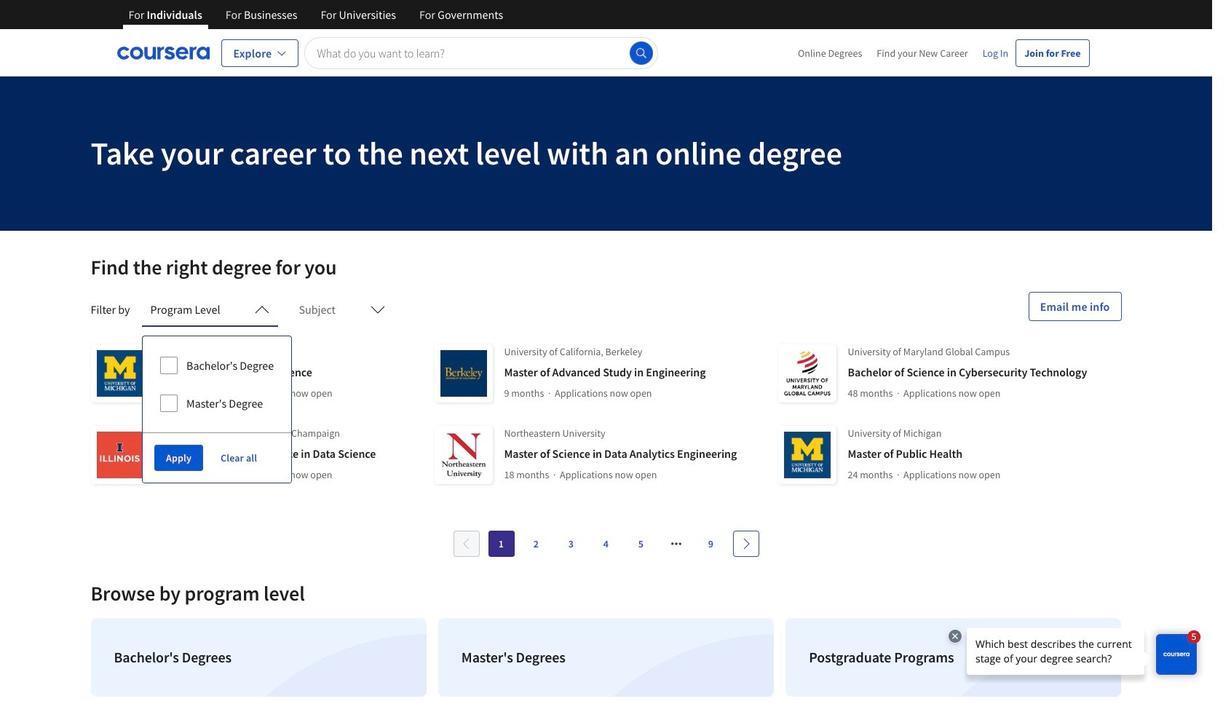 Task type: describe. For each thing, give the bounding box(es) containing it.
university of maryland global campus image
[[778, 345, 837, 403]]

university of california, berkeley image
[[435, 345, 493, 403]]

coursera image
[[117, 41, 209, 64]]

actions toolbar
[[143, 433, 292, 483]]

northeastern university image
[[435, 426, 493, 484]]

university of illinois at urbana-champaign image
[[91, 426, 149, 484]]

go to next page image
[[741, 538, 752, 550]]

banner navigation
[[117, 0, 515, 40]]



Task type: locate. For each thing, give the bounding box(es) containing it.
list
[[85, 613, 1128, 702]]

1 vertical spatial university of michigan image
[[778, 426, 837, 484]]

0 vertical spatial university of michigan image
[[91, 345, 149, 403]]

0 horizontal spatial university of michigan image
[[91, 345, 149, 403]]

university of michigan image
[[91, 345, 149, 403], [778, 426, 837, 484]]

None search field
[[305, 37, 658, 69]]

1 horizontal spatial university of michigan image
[[778, 426, 837, 484]]

options list list box
[[143, 337, 292, 433]]



Task type: vqa. For each thing, say whether or not it's contained in the screenshot.
Go to next page 'image'
yes



